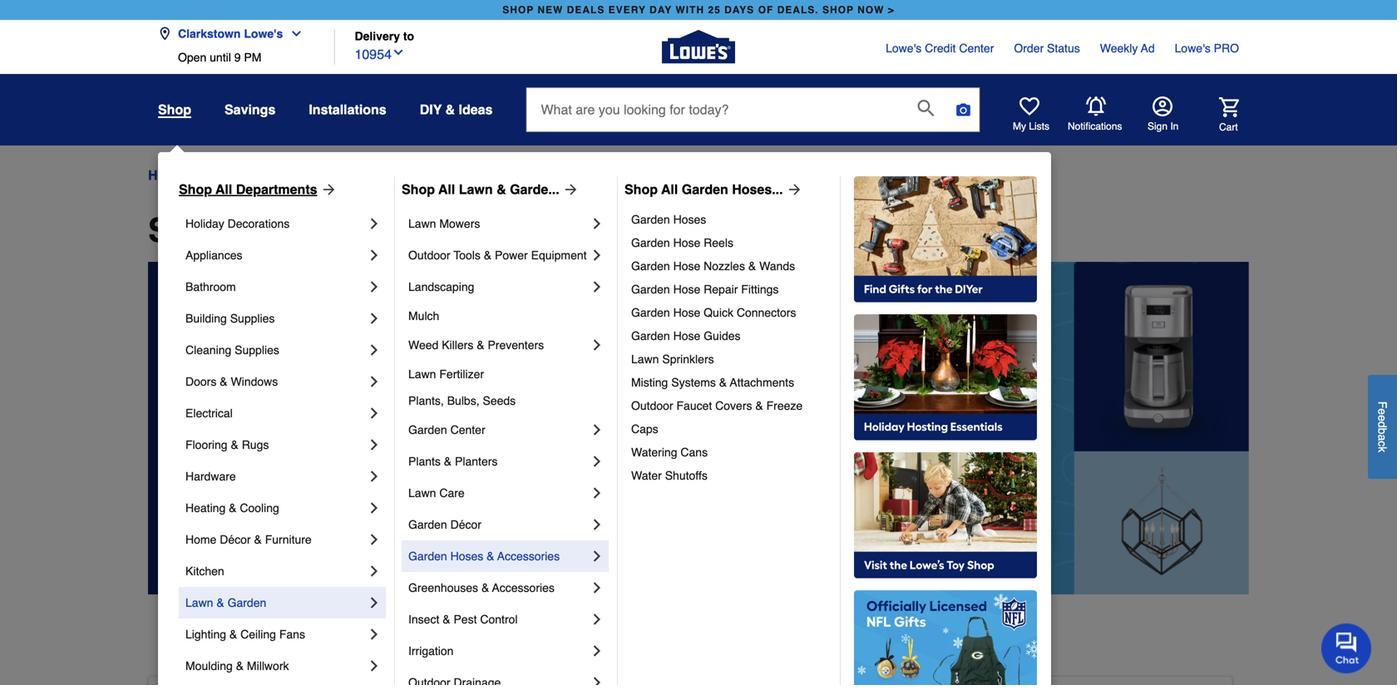 Task type: describe. For each thing, give the bounding box(es) containing it.
chevron right image for kitchen
[[366, 563, 383, 580]]

garden center link
[[409, 414, 589, 446]]

water shutoffs
[[632, 469, 708, 483]]

seeds
[[483, 394, 516, 408]]

lawn & garden
[[186, 597, 266, 610]]

garden hose nozzles & wands link
[[632, 255, 829, 278]]

mulch link
[[409, 303, 606, 329]]

chevron right image for insect & pest control
[[589, 612, 606, 628]]

flooring & rugs
[[186, 438, 269, 452]]

chevron right image for lawn & garden
[[366, 595, 383, 612]]

installations
[[309, 102, 387, 117]]

& left garde...
[[497, 182, 506, 197]]

doors & windows link
[[186, 366, 366, 398]]

2 e from the top
[[1377, 415, 1390, 422]]

1 vertical spatial center
[[451, 424, 486, 437]]

caps
[[632, 423, 659, 436]]

misting systems & attachments
[[632, 376, 795, 389]]

moulding
[[186, 660, 233, 673]]

& up lighting
[[217, 597, 224, 610]]

kitchen link
[[186, 556, 366, 587]]

lawn mowers link
[[409, 208, 589, 240]]

plants
[[409, 455, 441, 468]]

lawn mowers
[[409, 217, 480, 230]]

lowe's pro link
[[1175, 40, 1240, 57]]

Search Query text field
[[527, 88, 905, 131]]

all for shop all garden hoses...
[[662, 182, 678, 197]]

mowers
[[440, 217, 480, 230]]

garden for garden hose repair fittings
[[632, 283, 670, 296]]

garden for garden center
[[409, 424, 447, 437]]

chevron right image for building supplies
[[366, 310, 383, 327]]

insect & pest control link
[[409, 604, 589, 636]]

shop button
[[158, 102, 191, 118]]

all for shop all lawn & garde...
[[439, 182, 455, 197]]

preventers
[[488, 339, 544, 352]]

chevron right image for hardware
[[366, 468, 383, 485]]

landscaping
[[409, 280, 475, 294]]

0 vertical spatial center
[[960, 42, 995, 55]]

wands
[[760, 260, 796, 273]]

garden for garden hoses & accessories
[[409, 550, 447, 563]]

hoses...
[[732, 182, 783, 197]]

lowe's home improvement notification center image
[[1087, 97, 1107, 117]]

holiday
[[186, 217, 224, 230]]

shop for shop
[[158, 102, 191, 117]]

lowe's for lowe's pro
[[1175, 42, 1211, 55]]

plants & planters link
[[409, 446, 589, 478]]

days
[[725, 4, 755, 16]]

heating & cooling link
[[186, 493, 366, 524]]

shop all departments
[[179, 182, 317, 197]]

2 shop from the left
[[823, 4, 854, 16]]

bathroom
[[186, 280, 236, 294]]

nozzles
[[704, 260, 745, 273]]

chevron right image for holiday decorations
[[366, 215, 383, 232]]

décor for departments
[[220, 533, 251, 547]]

departments up holiday decorations
[[200, 168, 276, 183]]

moulding & millwork link
[[186, 651, 366, 682]]

chevron right image for lighting & ceiling fans
[[366, 627, 383, 643]]

flooring & rugs link
[[186, 429, 366, 461]]

watering
[[632, 446, 678, 459]]

garden center
[[409, 424, 486, 437]]

every
[[609, 4, 646, 16]]

insect & pest control
[[409, 613, 518, 627]]

outdoor faucet covers & freeze caps link
[[632, 394, 829, 441]]

garden décor link
[[409, 509, 589, 541]]

chevron right image for lawn mowers
[[589, 215, 606, 232]]

lawn sprinklers
[[632, 353, 714, 366]]

& left millwork
[[236, 660, 244, 673]]

cart
[[1220, 121, 1239, 133]]

arrow right image
[[560, 181, 580, 198]]

departments link
[[200, 166, 276, 186]]

arrow right image for shop all departments
[[317, 181, 337, 198]]

shop all lawn & garde...
[[402, 182, 560, 197]]

lowe's credit center
[[886, 42, 995, 55]]

shop all garden hoses...
[[625, 182, 783, 197]]

freeze
[[767, 399, 803, 413]]

& right tools
[[484, 249, 492, 262]]

& left ceiling
[[230, 628, 237, 642]]

delivery
[[355, 29, 400, 43]]

cooling
[[240, 502, 279, 515]]

chevron right image for garden center
[[589, 422, 606, 438]]

lighting
[[186, 628, 226, 642]]

1 e from the top
[[1377, 409, 1390, 415]]

supplies for cleaning supplies
[[235, 344, 279, 357]]

chevron right image for heating & cooling
[[366, 500, 383, 517]]

deals
[[567, 4, 605, 16]]

garden hose guides link
[[632, 324, 829, 348]]

& left cooling on the left bottom of the page
[[229, 502, 237, 515]]

lowe's home improvement lists image
[[1020, 97, 1040, 116]]

diy
[[420, 102, 442, 117]]

my lists link
[[1013, 97, 1050, 133]]

& down garden décor link
[[487, 550, 495, 563]]

garden for garden hose reels
[[632, 236, 670, 250]]

shop new deals every day with 25 days of deals. shop now > link
[[499, 0, 898, 20]]

misting systems & attachments link
[[632, 371, 829, 394]]

shop all departments
[[148, 211, 495, 250]]

lowe's credit center link
[[886, 40, 995, 57]]

killers
[[442, 339, 474, 352]]

location image
[[158, 27, 171, 40]]

garden for garden décor
[[409, 518, 447, 532]]

chevron right image for lawn care
[[589, 485, 606, 502]]

chevron right image for home décor & furniture
[[366, 532, 383, 548]]

open
[[178, 51, 207, 64]]

1 shop from the left
[[503, 4, 534, 16]]

all for shop all departments
[[216, 182, 232, 197]]

lowe's for lowe's credit center
[[886, 42, 922, 55]]

electrical link
[[186, 398, 366, 429]]

garden for garden hoses
[[632, 213, 670, 226]]

chevron down image inside clarkstown lowe's button
[[283, 27, 303, 40]]

hoses for garden hoses & accessories
[[451, 550, 484, 563]]

cart button
[[1196, 97, 1240, 134]]

chevron right image for greenhouses & accessories
[[589, 580, 606, 597]]

in
[[1171, 121, 1179, 132]]

equipment
[[531, 249, 587, 262]]

garden hose repair fittings link
[[632, 278, 829, 301]]

quick
[[704, 306, 734, 320]]

all for shop all departments
[[240, 211, 282, 250]]

departments for shop
[[291, 211, 495, 250]]

lowe's pro
[[1175, 42, 1240, 55]]

chevron right image for outdoor tools & power equipment
[[589, 247, 606, 264]]

home for home décor & furniture
[[186, 533, 217, 547]]

electrical
[[186, 407, 233, 420]]

until
[[210, 51, 231, 64]]

outdoor for outdoor tools & power equipment
[[409, 249, 451, 262]]

outdoor for outdoor faucet covers & freeze caps
[[632, 399, 674, 413]]

ideas
[[459, 102, 493, 117]]

c
[[1377, 441, 1390, 447]]

a
[[1377, 435, 1390, 441]]

chevron right image for appliances
[[366, 247, 383, 264]]

hose for repair
[[674, 283, 701, 296]]

lists
[[1030, 121, 1050, 132]]

furniture
[[265, 533, 312, 547]]

building supplies link
[[186, 303, 366, 334]]

shop all lawn & garde... link
[[402, 180, 580, 200]]

flooring
[[186, 438, 228, 452]]

supplies for building supplies
[[230, 312, 275, 325]]

hoses for garden hoses
[[674, 213, 707, 226]]

& down garden hoses & accessories
[[482, 582, 489, 595]]

& inside "link"
[[220, 375, 228, 389]]

cans
[[681, 446, 708, 459]]

garden hose reels
[[632, 236, 734, 250]]

care
[[440, 487, 465, 500]]

planters
[[455, 455, 498, 468]]

plants, bulbs, seeds
[[409, 394, 516, 408]]



Task type: vqa. For each thing, say whether or not it's contained in the screenshot.
chevron right image related to Flooring & Rugs
yes



Task type: locate. For each thing, give the bounding box(es) containing it.
outdoor up the landscaping
[[409, 249, 451, 262]]

1 vertical spatial supplies
[[235, 344, 279, 357]]

weed
[[409, 339, 439, 352]]

control
[[480, 613, 518, 627]]

1 horizontal spatial outdoor
[[632, 399, 674, 413]]

3 shop from the left
[[625, 182, 658, 197]]

1 vertical spatial décor
[[220, 533, 251, 547]]

chevron right image
[[366, 215, 383, 232], [589, 279, 606, 295], [589, 337, 606, 354], [366, 405, 383, 422], [589, 422, 606, 438], [589, 453, 606, 470], [366, 468, 383, 485], [589, 485, 606, 502], [366, 500, 383, 517], [366, 532, 383, 548], [589, 548, 606, 565], [366, 563, 383, 580], [366, 595, 383, 612], [589, 612, 606, 628], [589, 643, 606, 660], [366, 658, 383, 675]]

1 horizontal spatial chevron down image
[[392, 46, 405, 59]]

garden hose guides
[[632, 329, 741, 343]]

savings
[[225, 102, 276, 117]]

lawn left mowers
[[409, 217, 436, 230]]

shop inside shop all lawn & garde... link
[[402, 182, 435, 197]]

chevron right image for irrigation
[[589, 643, 606, 660]]

doors & windows
[[186, 375, 278, 389]]

home down shop button
[[148, 168, 185, 183]]

officially licensed n f l gifts. shop now. image
[[855, 591, 1038, 686]]

0 vertical spatial accessories
[[498, 550, 560, 563]]

tools
[[454, 249, 481, 262]]

all inside shop all departments link
[[216, 182, 232, 197]]

supplies
[[230, 312, 275, 325], [235, 344, 279, 357]]

hoses up the greenhouses & accessories on the left of the page
[[451, 550, 484, 563]]

1 horizontal spatial décor
[[451, 518, 482, 532]]

faucet
[[677, 399, 712, 413]]

0 horizontal spatial shop
[[179, 182, 212, 197]]

accessories up greenhouses & accessories link
[[498, 550, 560, 563]]

with
[[676, 4, 705, 16]]

e up d
[[1377, 409, 1390, 415]]

1 horizontal spatial arrow right image
[[783, 181, 803, 198]]

status
[[1048, 42, 1081, 55]]

2 horizontal spatial lowe's
[[1175, 42, 1211, 55]]

& right diy
[[446, 102, 455, 117]]

my lists
[[1013, 121, 1050, 132]]

home up kitchen
[[186, 533, 217, 547]]

1 vertical spatial chevron down image
[[392, 46, 405, 59]]

10954
[[355, 47, 392, 62]]

water shutoffs link
[[632, 464, 829, 488]]

lawn for lawn sprinklers
[[632, 353, 659, 366]]

sign in button
[[1148, 97, 1179, 133]]

hose inside garden hose reels link
[[674, 236, 701, 250]]

0 horizontal spatial home
[[148, 168, 185, 183]]

diy & ideas button
[[420, 95, 493, 125]]

shop down open
[[158, 102, 191, 117]]

hose for guides
[[674, 329, 701, 343]]

outdoor tools & power equipment
[[409, 249, 587, 262]]

& down attachments
[[756, 399, 764, 413]]

greenhouses & accessories link
[[409, 572, 589, 604]]

chevron right image for plants & planters
[[589, 453, 606, 470]]

0 vertical spatial shop
[[158, 102, 191, 117]]

all up garden hoses
[[662, 182, 678, 197]]

hose down garden hose reels
[[674, 260, 701, 273]]

chevron right image for garden décor
[[589, 517, 606, 533]]

lawn fertilizer
[[409, 368, 484, 381]]

heating
[[186, 502, 226, 515]]

lawn fertilizer link
[[409, 361, 606, 388]]

watering cans link
[[632, 441, 829, 464]]

4 hose from the top
[[674, 306, 701, 320]]

0 horizontal spatial lowe's
[[244, 27, 283, 40]]

departments
[[200, 168, 276, 183], [236, 182, 317, 197], [291, 211, 495, 250]]

0 horizontal spatial center
[[451, 424, 486, 437]]

shop left the new
[[503, 4, 534, 16]]

1 horizontal spatial shop
[[402, 182, 435, 197]]

kitchen
[[186, 565, 224, 578]]

lawn for lawn & garden
[[186, 597, 213, 610]]

2 hose from the top
[[674, 260, 701, 273]]

arrow right image inside shop all departments link
[[317, 181, 337, 198]]

hose inside garden hose quick connectors link
[[674, 306, 701, 320]]

0 vertical spatial décor
[[451, 518, 482, 532]]

hose up garden hose guides
[[674, 306, 701, 320]]

chevron right image
[[589, 215, 606, 232], [366, 247, 383, 264], [589, 247, 606, 264], [366, 279, 383, 295], [366, 310, 383, 327], [366, 342, 383, 359], [366, 374, 383, 390], [366, 437, 383, 453], [589, 517, 606, 533], [589, 580, 606, 597], [366, 627, 383, 643], [589, 675, 606, 686]]

building supplies
[[186, 312, 275, 325]]

now
[[858, 4, 885, 16]]

hose up sprinklers
[[674, 329, 701, 343]]

all inside shop all lawn & garde... link
[[439, 182, 455, 197]]

irrigation link
[[409, 636, 589, 667]]

3 hose from the top
[[674, 283, 701, 296]]

bathroom link
[[186, 271, 366, 303]]

None search field
[[526, 87, 981, 148]]

departments up holiday decorations link
[[236, 182, 317, 197]]

f
[[1377, 402, 1390, 409]]

power
[[495, 249, 528, 262]]

décor down "care"
[[451, 518, 482, 532]]

shop for shop all garden hoses...
[[625, 182, 658, 197]]

& right doors
[[220, 375, 228, 389]]

arrow right image for shop all garden hoses...
[[783, 181, 803, 198]]

& left "rugs"
[[231, 438, 239, 452]]

arrow right image up "garden hoses" link
[[783, 181, 803, 198]]

0 vertical spatial home
[[148, 168, 185, 183]]

1 hose from the top
[[674, 236, 701, 250]]

1 vertical spatial hoses
[[451, 550, 484, 563]]

5 hose from the top
[[674, 329, 701, 343]]

enjoy savings year-round. no matter what you're shopping for, find what you need at a great price. image
[[148, 262, 1250, 595]]

décor
[[451, 518, 482, 532], [220, 533, 251, 547]]

garden for garden hose guides
[[632, 329, 670, 343]]

center down bulbs,
[[451, 424, 486, 437]]

décor down heating & cooling on the left of the page
[[220, 533, 251, 547]]

chevron right image for electrical
[[366, 405, 383, 422]]

pest
[[454, 613, 477, 627]]

covers
[[716, 399, 753, 413]]

sprinklers
[[663, 353, 714, 366]]

1 shop from the left
[[179, 182, 212, 197]]

weed killers & preventers
[[409, 339, 544, 352]]

lawn up misting
[[632, 353, 659, 366]]

chevron right image for garden hoses & accessories
[[589, 548, 606, 565]]

0 vertical spatial chevron down image
[[283, 27, 303, 40]]

2 horizontal spatial shop
[[625, 182, 658, 197]]

lawn for lawn fertilizer
[[409, 368, 436, 381]]

lowe's home improvement account image
[[1153, 97, 1173, 116]]

chat invite button image
[[1322, 623, 1373, 674]]

all inside the shop all garden hoses... link
[[662, 182, 678, 197]]

2 shop from the left
[[402, 182, 435, 197]]

lawn for lawn mowers
[[409, 217, 436, 230]]

shop inside shop all departments link
[[179, 182, 212, 197]]

hose inside garden hose repair fittings link
[[674, 283, 701, 296]]

chevron right image for weed killers & preventers
[[589, 337, 606, 354]]

garden for garden hose quick connectors
[[632, 306, 670, 320]]

to
[[403, 29, 414, 43]]

0 horizontal spatial chevron down image
[[283, 27, 303, 40]]

departments up the landscaping
[[291, 211, 495, 250]]

shop up lawn mowers
[[402, 182, 435, 197]]

bulbs,
[[447, 394, 480, 408]]

millwork
[[247, 660, 289, 673]]

shop for shop all lawn & garde...
[[402, 182, 435, 197]]

savings button
[[225, 95, 276, 125]]

mulch
[[409, 310, 440, 323]]

shop left the now
[[823, 4, 854, 16]]

garden
[[682, 182, 729, 197], [632, 213, 670, 226], [632, 236, 670, 250], [632, 260, 670, 273], [632, 283, 670, 296], [632, 306, 670, 320], [632, 329, 670, 343], [409, 424, 447, 437], [409, 518, 447, 532], [409, 550, 447, 563], [228, 597, 266, 610]]

& inside button
[[446, 102, 455, 117]]

shop up garden hoses
[[625, 182, 658, 197]]

chevron down image inside 10954 button
[[392, 46, 405, 59]]

hardware
[[186, 470, 236, 483]]

lawn & garden link
[[186, 587, 366, 619]]

order status
[[1015, 42, 1081, 55]]

arrow right image up "shop all departments"
[[317, 181, 337, 198]]

& left furniture
[[254, 533, 262, 547]]

chevron down image
[[283, 27, 303, 40], [392, 46, 405, 59]]

0 horizontal spatial outdoor
[[409, 249, 451, 262]]

1 horizontal spatial home
[[186, 533, 217, 547]]

0 vertical spatial supplies
[[230, 312, 275, 325]]

hardware link
[[186, 461, 366, 493]]

all down shop all departments link
[[240, 211, 282, 250]]

& right killers
[[477, 339, 485, 352]]

0 horizontal spatial hoses
[[451, 550, 484, 563]]

deals.
[[778, 4, 819, 16]]

shop for shop all departments
[[179, 182, 212, 197]]

garden hoses link
[[632, 208, 829, 231]]

greenhouses
[[409, 582, 478, 595]]

chevron right image for doors & windows
[[366, 374, 383, 390]]

all up lawn mowers
[[439, 182, 455, 197]]

hose inside garden hose guides link
[[674, 329, 701, 343]]

visit the lowe's toy shop. image
[[855, 453, 1038, 579]]

outdoor down misting
[[632, 399, 674, 413]]

e up b
[[1377, 415, 1390, 422]]

sign in
[[1148, 121, 1179, 132]]

arrow right image
[[317, 181, 337, 198], [783, 181, 803, 198]]

outdoor inside outdoor faucet covers & freeze caps
[[632, 399, 674, 413]]

& up fittings
[[749, 260, 756, 273]]

1 vertical spatial home
[[186, 533, 217, 547]]

all up holiday decorations
[[216, 182, 232, 197]]

1 horizontal spatial hoses
[[674, 213, 707, 226]]

find gifts for the diyer. image
[[855, 176, 1038, 303]]

lawn up mowers
[[459, 182, 493, 197]]

shop down the home link
[[148, 211, 231, 250]]

departments for shop
[[236, 182, 317, 197]]

lowe's home improvement logo image
[[662, 10, 736, 84]]

2 arrow right image from the left
[[783, 181, 803, 198]]

outdoor faucet covers & freeze caps
[[632, 399, 806, 436]]

building
[[186, 312, 227, 325]]

lawn left "care"
[[409, 487, 436, 500]]

lowe's inside button
[[244, 27, 283, 40]]

1 arrow right image from the left
[[317, 181, 337, 198]]

garden hoses
[[632, 213, 707, 226]]

open until 9 pm
[[178, 51, 262, 64]]

chevron right image for moulding & millwork
[[366, 658, 383, 675]]

0 horizontal spatial shop
[[503, 4, 534, 16]]

&
[[446, 102, 455, 117], [497, 182, 506, 197], [484, 249, 492, 262], [749, 260, 756, 273], [477, 339, 485, 352], [220, 375, 228, 389], [720, 376, 727, 389], [756, 399, 764, 413], [231, 438, 239, 452], [444, 455, 452, 468], [229, 502, 237, 515], [254, 533, 262, 547], [487, 550, 495, 563], [482, 582, 489, 595], [217, 597, 224, 610], [443, 613, 451, 627], [230, 628, 237, 642], [236, 660, 244, 673]]

my
[[1013, 121, 1027, 132]]

shop inside the shop all garden hoses... link
[[625, 182, 658, 197]]

lowe's left credit
[[886, 42, 922, 55]]

9
[[234, 51, 241, 64]]

hose for nozzles
[[674, 260, 701, 273]]

lawn inside 'link'
[[409, 368, 436, 381]]

guides
[[704, 329, 741, 343]]

lowe's inside 'link'
[[1175, 42, 1211, 55]]

center
[[960, 42, 995, 55], [451, 424, 486, 437]]

supplies up cleaning supplies
[[230, 312, 275, 325]]

& right plants
[[444, 455, 452, 468]]

lawn for lawn care
[[409, 487, 436, 500]]

lowe's left the "pro"
[[1175, 42, 1211, 55]]

supplies up windows
[[235, 344, 279, 357]]

0 vertical spatial outdoor
[[409, 249, 451, 262]]

lawn up plants,
[[409, 368, 436, 381]]

10954 button
[[355, 43, 405, 65]]

hose for quick
[[674, 306, 701, 320]]

outdoor tools & power equipment link
[[409, 240, 589, 271]]

1 vertical spatial shop
[[148, 211, 231, 250]]

clarkstown lowe's
[[178, 27, 283, 40]]

insect
[[409, 613, 440, 627]]

lowe's
[[244, 27, 283, 40], [886, 42, 922, 55], [1175, 42, 1211, 55]]

day
[[650, 4, 672, 16]]

new
[[538, 4, 564, 16]]

hose inside garden hose nozzles & wands link
[[674, 260, 701, 273]]

appliances
[[186, 249, 243, 262]]

& left 'pest' on the bottom left
[[443, 613, 451, 627]]

home for home
[[148, 168, 185, 183]]

lawn down kitchen
[[186, 597, 213, 610]]

order status link
[[1015, 40, 1081, 57]]

hoses up garden hose reels
[[674, 213, 707, 226]]

1 horizontal spatial lowe's
[[886, 42, 922, 55]]

& down lawn sprinklers link
[[720, 376, 727, 389]]

décor for lawn
[[451, 518, 482, 532]]

1 vertical spatial accessories
[[492, 582, 555, 595]]

search image
[[918, 100, 935, 117]]

lawn
[[459, 182, 493, 197], [409, 217, 436, 230], [632, 353, 659, 366], [409, 368, 436, 381], [409, 487, 436, 500], [186, 597, 213, 610]]

0 vertical spatial hoses
[[674, 213, 707, 226]]

home link
[[148, 166, 185, 186]]

irrigation
[[409, 645, 454, 658]]

hose left repair
[[674, 283, 701, 296]]

shop
[[158, 102, 191, 117], [148, 211, 231, 250]]

shop for shop all departments
[[148, 211, 231, 250]]

hose for reels
[[674, 236, 701, 250]]

hose down garden hoses
[[674, 236, 701, 250]]

chevron right image for landscaping
[[589, 279, 606, 295]]

f e e d b a c k
[[1377, 402, 1390, 453]]

1 horizontal spatial shop
[[823, 4, 854, 16]]

shop up holiday on the top
[[179, 182, 212, 197]]

camera image
[[956, 102, 972, 118]]

chevron right image for cleaning supplies
[[366, 342, 383, 359]]

weekly ad link
[[1101, 40, 1155, 57]]

chevron right image for bathroom
[[366, 279, 383, 295]]

lowe's home improvement cart image
[[1220, 97, 1240, 117]]

0 horizontal spatial décor
[[220, 533, 251, 547]]

b
[[1377, 428, 1390, 435]]

& inside outdoor faucet covers & freeze caps
[[756, 399, 764, 413]]

accessories up control
[[492, 582, 555, 595]]

arrow right image inside the shop all garden hoses... link
[[783, 181, 803, 198]]

0 horizontal spatial arrow right image
[[317, 181, 337, 198]]

holiday hosting essentials. image
[[855, 315, 1038, 441]]

25
[[708, 4, 721, 16]]

garden hoses & accessories
[[409, 550, 560, 563]]

rugs
[[242, 438, 269, 452]]

lowe's up pm
[[244, 27, 283, 40]]

chevron right image for flooring & rugs
[[366, 437, 383, 453]]

garden for garden hose nozzles & wands
[[632, 260, 670, 273]]

1 horizontal spatial center
[[960, 42, 995, 55]]

1 vertical spatial outdoor
[[632, 399, 674, 413]]

center right credit
[[960, 42, 995, 55]]

garden hose repair fittings
[[632, 283, 779, 296]]



